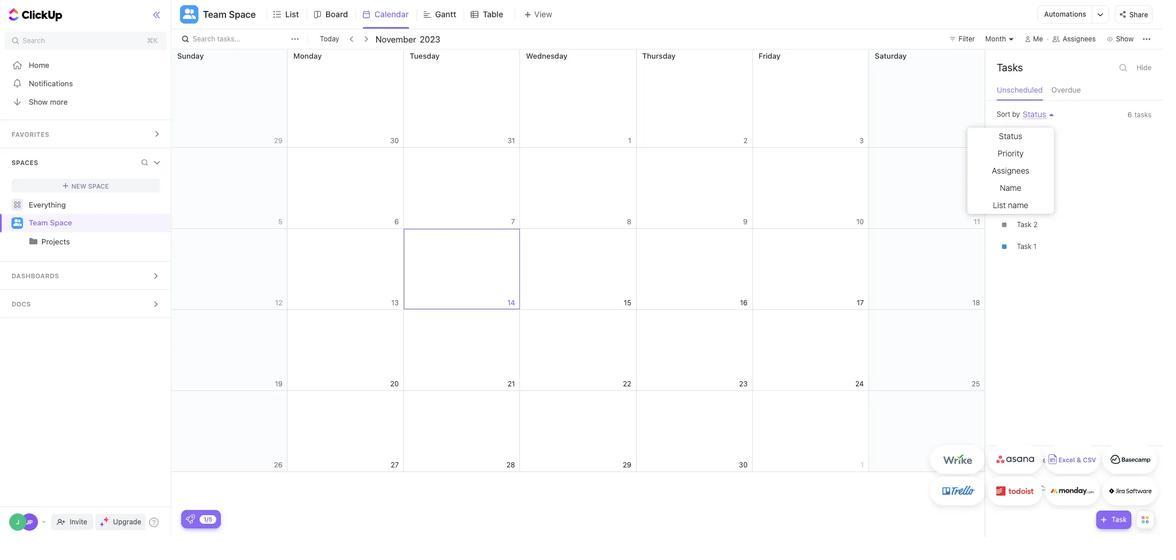 Task type: locate. For each thing, give the bounding box(es) containing it.
row containing 26
[[172, 391, 986, 473]]

2 task 3 from the top
[[1018, 199, 1038, 207]]

board
[[326, 9, 348, 19]]

name
[[1001, 183, 1022, 193]]

list name
[[994, 200, 1029, 210]]

0 horizontal spatial assignees
[[993, 166, 1030, 176]]

projects link
[[1, 233, 161, 251], [41, 233, 161, 251]]

task 3 up 'task 2'
[[1018, 155, 1038, 164]]

tuesday
[[410, 51, 440, 60]]

status right by
[[1024, 109, 1047, 119]]

1 vertical spatial team
[[29, 218, 48, 228]]

‎task for ‎task 2
[[1018, 221, 1032, 229]]

hide
[[1137, 63, 1152, 72]]

24
[[856, 380, 865, 388]]

3
[[1034, 155, 1038, 164], [1034, 199, 1038, 207]]

1 vertical spatial task 3
[[1018, 199, 1038, 207]]

0 vertical spatial list
[[285, 9, 299, 19]]

team space inside button
[[203, 9, 256, 20]]

4 row from the top
[[172, 310, 986, 391]]

1 task 3 from the top
[[1018, 155, 1038, 164]]

1 1 from the top
[[1034, 133, 1037, 142]]

0 horizontal spatial team
[[29, 218, 48, 228]]

1 horizontal spatial list
[[994, 200, 1007, 210]]

everything link
[[0, 196, 172, 214]]

0 horizontal spatial team space
[[29, 218, 72, 228]]

team space up tasks...
[[203, 9, 256, 20]]

0 vertical spatial 3
[[1034, 155, 1038, 164]]

1 for task 1
[[1034, 242, 1037, 251]]

grid
[[171, 50, 986, 538]]

today button
[[318, 33, 342, 45]]

space up projects
[[50, 218, 72, 228]]

notifications link
[[0, 74, 172, 93]]

onboarding checklist button element
[[186, 515, 195, 524]]

0
[[1075, 457, 1079, 464]]

automations
[[1045, 10, 1087, 18]]

1 vertical spatial 3
[[1034, 199, 1038, 207]]

2 up task 1
[[1034, 221, 1038, 229]]

1 2 from the top
[[1034, 177, 1038, 185]]

30
[[739, 461, 748, 469]]

team up the search tasks...
[[203, 9, 227, 20]]

assignees down automations 'button'
[[1063, 35, 1097, 43]]

18
[[973, 298, 981, 307]]

list
[[285, 9, 299, 19], [994, 200, 1007, 210]]

space right new
[[88, 182, 109, 190]]

search inside sidebar "navigation"
[[22, 36, 45, 45]]

1 vertical spatial list
[[994, 200, 1007, 210]]

1 horizontal spatial space
[[88, 182, 109, 190]]

team inside sidebar "navigation"
[[29, 218, 48, 228]]

thursday
[[643, 51, 676, 60]]

tasks...
[[217, 35, 241, 43]]

new space
[[72, 182, 109, 190]]

0 vertical spatial team
[[203, 9, 227, 20]]

2 1 from the top
[[1034, 242, 1037, 251]]

row
[[172, 50, 986, 148], [172, 148, 986, 229], [172, 229, 986, 310], [172, 310, 986, 391], [172, 391, 986, 473]]

team space inside sidebar "navigation"
[[29, 218, 72, 228]]

home
[[29, 60, 49, 69]]

your calendars 0
[[1013, 455, 1079, 465]]

2 horizontal spatial space
[[229, 9, 256, 20]]

1 horizontal spatial search
[[193, 35, 215, 43]]

calendar
[[375, 9, 409, 19]]

21
[[508, 380, 515, 388]]

overdue
[[1052, 85, 1082, 94]]

status up the priority at right
[[1000, 131, 1023, 141]]

search tasks...
[[193, 35, 241, 43]]

1 horizontal spatial status
[[1024, 109, 1047, 119]]

team space down everything at the left top
[[29, 218, 72, 228]]

excel & csv
[[1059, 457, 1097, 464]]

team for 'team space' button
[[203, 9, 227, 20]]

2 right name
[[1034, 177, 1038, 185]]

search up sunday on the top of the page
[[193, 35, 215, 43]]

22
[[623, 380, 632, 388]]

‎task up the priority at right
[[1018, 133, 1032, 142]]

team down everything at the left top
[[29, 218, 48, 228]]

docs
[[12, 300, 31, 308]]

2 ‎task from the top
[[1018, 221, 1032, 229]]

sunday
[[177, 51, 204, 60]]

tasks
[[998, 62, 1024, 74]]

me
[[1034, 35, 1044, 43]]

assignees inside 'button'
[[1063, 35, 1097, 43]]

friday
[[759, 51, 781, 60]]

0 horizontal spatial search
[[22, 36, 45, 45]]

assignees button
[[1049, 32, 1102, 46]]

assignees
[[1063, 35, 1097, 43], [993, 166, 1030, 176]]

1 down status dropdown button
[[1034, 133, 1037, 142]]

search for search
[[22, 36, 45, 45]]

1 horizontal spatial assignees
[[1063, 35, 1097, 43]]

excel & csv link
[[1046, 446, 1101, 474]]

1 vertical spatial team space
[[29, 218, 72, 228]]

status
[[1024, 109, 1047, 119], [1000, 131, 1023, 141]]

csv
[[1084, 457, 1097, 464]]

0 vertical spatial ‎task
[[1018, 133, 1032, 142]]

team inside button
[[203, 9, 227, 20]]

list link
[[285, 0, 304, 29]]

28
[[507, 461, 515, 469]]

0 vertical spatial status
[[1024, 109, 1047, 119]]

search up the home
[[22, 36, 45, 45]]

1 horizontal spatial team
[[203, 9, 227, 20]]

space inside button
[[229, 9, 256, 20]]

0 horizontal spatial space
[[50, 218, 72, 228]]

‎task down the name
[[1018, 221, 1032, 229]]

0 vertical spatial task 3
[[1018, 155, 1038, 164]]

onboarding checklist button image
[[186, 515, 195, 524]]

0 horizontal spatial list
[[285, 9, 299, 19]]

table
[[483, 9, 504, 19]]

0 vertical spatial assignees
[[1063, 35, 1097, 43]]

2 2 from the top
[[1034, 221, 1038, 229]]

3 right the name
[[1034, 199, 1038, 207]]

excel
[[1059, 457, 1076, 464]]

‎task
[[1018, 133, 1032, 142], [1018, 221, 1032, 229]]

team space for "team space" link
[[29, 218, 72, 228]]

3 row from the top
[[172, 229, 986, 310]]

gantt link
[[435, 0, 461, 29]]

by
[[1013, 110, 1021, 119]]

1 vertical spatial 2
[[1034, 221, 1038, 229]]

0 horizontal spatial status
[[1000, 131, 1023, 141]]

assignees down the priority at right
[[993, 166, 1030, 176]]

1 ‎task from the top
[[1018, 133, 1032, 142]]

task 3 up ‎task 2
[[1018, 199, 1038, 207]]

team for "team space" link
[[29, 218, 48, 228]]

monday
[[294, 51, 322, 60]]

1 projects link from the left
[[1, 233, 161, 251]]

0 vertical spatial 2
[[1034, 177, 1038, 185]]

search
[[193, 35, 215, 43], [22, 36, 45, 45]]

17
[[857, 298, 865, 307]]

&
[[1077, 457, 1082, 464]]

1 for ‎task 1
[[1034, 133, 1037, 142]]

show
[[29, 97, 48, 106]]

1 vertical spatial 1
[[1034, 242, 1037, 251]]

0 vertical spatial 1
[[1034, 133, 1037, 142]]

tasks
[[1135, 111, 1152, 119]]

list for list name
[[994, 200, 1007, 210]]

‎task for ‎task 1
[[1018, 133, 1032, 142]]

list up the monday
[[285, 9, 299, 19]]

0 vertical spatial team space
[[203, 9, 256, 20]]

2 vertical spatial space
[[50, 218, 72, 228]]

task 3
[[1018, 155, 1038, 164], [1018, 199, 1038, 207]]

1 horizontal spatial team space
[[203, 9, 256, 20]]

notifications
[[29, 79, 73, 88]]

1 vertical spatial ‎task
[[1018, 221, 1032, 229]]

upgrade link
[[95, 515, 146, 531]]

3 up 'task 2'
[[1034, 155, 1038, 164]]

0 vertical spatial space
[[229, 9, 256, 20]]

1 down ‎task 2
[[1034, 242, 1037, 251]]

favorites button
[[0, 120, 172, 148]]

new
[[72, 182, 86, 190]]

table link
[[483, 0, 508, 29]]

team space button
[[199, 2, 256, 27]]

row containing 14
[[172, 229, 986, 310]]

2
[[1034, 177, 1038, 185], [1034, 221, 1038, 229]]

space up search tasks... text field
[[229, 9, 256, 20]]

20
[[391, 380, 399, 388]]

list left the name
[[994, 200, 1007, 210]]

task
[[1018, 155, 1032, 164], [1018, 177, 1032, 185], [1018, 199, 1032, 207], [1018, 242, 1032, 251], [1112, 516, 1128, 524]]

5 row from the top
[[172, 391, 986, 473]]

1
[[1034, 133, 1037, 142], [1034, 242, 1037, 251]]



Task type: vqa. For each thing, say whether or not it's contained in the screenshot.
TREE inside the SIDEBAR navigation
no



Task type: describe. For each thing, give the bounding box(es) containing it.
2 for ‎task 2
[[1034, 221, 1038, 229]]

27
[[391, 461, 399, 469]]

saturday
[[875, 51, 907, 60]]

calendars
[[1033, 455, 1070, 465]]

6
[[1128, 111, 1133, 119]]

1/5
[[204, 516, 212, 523]]

board link
[[326, 0, 353, 29]]

more
[[50, 97, 68, 106]]

space for 'team space' button
[[229, 9, 256, 20]]

19
[[275, 380, 283, 388]]

everything
[[29, 200, 66, 209]]

23
[[740, 380, 748, 388]]

gantt
[[435, 9, 457, 19]]

sidebar navigation
[[0, 0, 172, 538]]

‎task 1
[[1018, 133, 1037, 142]]

14
[[508, 298, 515, 307]]

1 vertical spatial assignees
[[993, 166, 1030, 176]]

29
[[623, 461, 632, 469]]

team space for 'team space' button
[[203, 9, 256, 20]]

wednesday
[[526, 51, 568, 60]]

2 row from the top
[[172, 148, 986, 229]]

team space link
[[29, 214, 161, 233]]

26
[[274, 461, 283, 469]]

hide button
[[1134, 61, 1156, 75]]

2 for task 2
[[1034, 177, 1038, 185]]

2 projects link from the left
[[41, 233, 161, 251]]

25
[[972, 380, 981, 388]]

task 1
[[1018, 242, 1037, 251]]

2 3 from the top
[[1034, 199, 1038, 207]]

1 vertical spatial space
[[88, 182, 109, 190]]

projects
[[41, 237, 70, 246]]

share
[[1130, 10, 1149, 19]]

share button
[[1116, 5, 1154, 24]]

grid containing sunday
[[171, 50, 986, 538]]

name
[[1009, 200, 1029, 210]]

your
[[1013, 455, 1030, 465]]

status button
[[1021, 109, 1047, 119]]

upgrade
[[113, 518, 141, 527]]

search for search tasks...
[[193, 35, 215, 43]]

automations button
[[1039, 6, 1093, 23]]

favorites
[[12, 131, 49, 138]]

user group image
[[13, 220, 22, 226]]

⌘k
[[147, 36, 158, 45]]

priority
[[998, 149, 1024, 158]]

list for list
[[285, 9, 299, 19]]

‎task 2
[[1018, 221, 1038, 229]]

dashboards
[[12, 272, 59, 280]]

15
[[624, 298, 632, 307]]

task 2
[[1018, 177, 1038, 185]]

home link
[[0, 56, 172, 74]]

1 row from the top
[[172, 50, 986, 148]]

sort by
[[998, 110, 1021, 119]]

invite
[[70, 518, 87, 527]]

row containing 19
[[172, 310, 986, 391]]

calendar link
[[375, 0, 414, 29]]

unscheduled
[[998, 85, 1044, 94]]

me button
[[1021, 32, 1049, 46]]

6 tasks
[[1128, 111, 1152, 119]]

space for "team space" link
[[50, 218, 72, 228]]

show more
[[29, 97, 68, 106]]

16
[[741, 298, 748, 307]]

today
[[320, 35, 340, 43]]

Search tasks... text field
[[193, 31, 288, 47]]

sort
[[998, 110, 1011, 119]]

1 3 from the top
[[1034, 155, 1038, 164]]

1 vertical spatial status
[[1000, 131, 1023, 141]]



